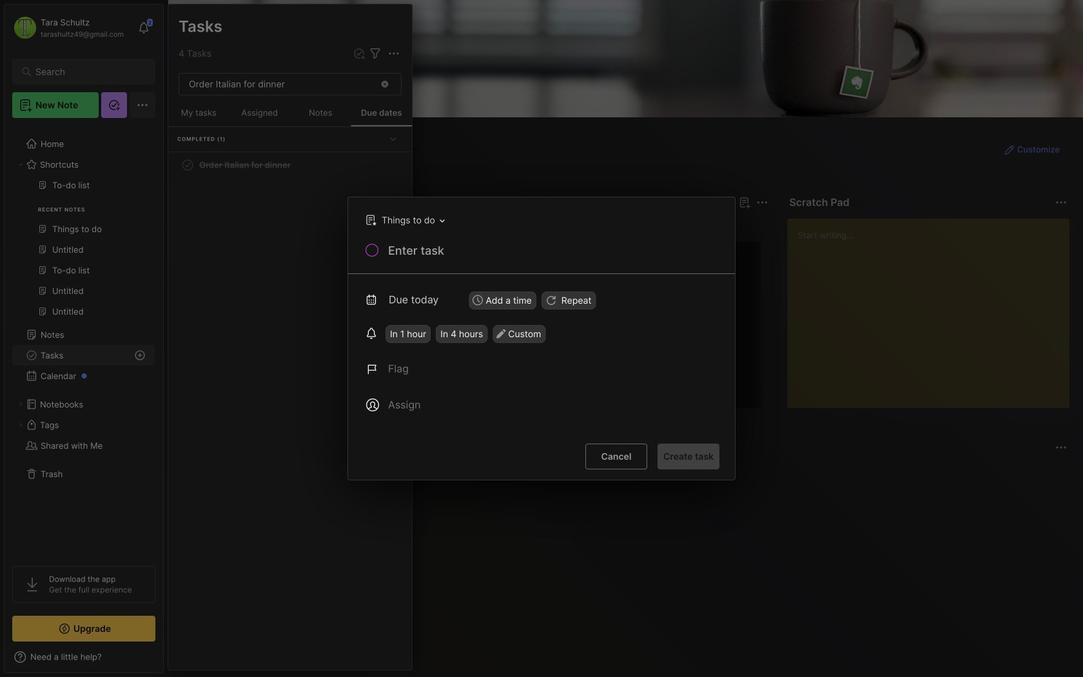 Task type: describe. For each thing, give the bounding box(es) containing it.
0 vertical spatial row group
[[168, 127, 412, 178]]

group inside tree
[[12, 175, 155, 330]]

expand tags image
[[17, 421, 25, 429]]

none search field inside main element
[[35, 64, 138, 79]]

expand notebooks image
[[17, 401, 25, 408]]

Enter task text field
[[387, 243, 720, 264]]

main element
[[0, 0, 168, 677]]



Task type: vqa. For each thing, say whether or not it's contained in the screenshot.
"Create New Note" button
no



Task type: locate. For each thing, give the bounding box(es) containing it.
row
[[174, 154, 407, 177]]

collapse completed image
[[387, 132, 400, 145]]

tree inside main element
[[5, 126, 163, 555]]

tab
[[192, 218, 229, 234], [246, 463, 285, 479], [290, 463, 344, 479], [350, 463, 383, 479]]

Start writing… text field
[[798, 219, 1070, 398]]

tree
[[5, 126, 163, 555]]

Find tasks… text field
[[181, 74, 372, 95]]

tab list
[[192, 463, 1066, 479]]

row group
[[168, 127, 412, 178], [189, 241, 1084, 417]]

group
[[12, 175, 155, 330]]

None search field
[[35, 64, 138, 79]]

new task image
[[353, 47, 366, 60]]

1 vertical spatial row group
[[189, 241, 1084, 417]]

Search text field
[[35, 66, 138, 78]]

Go to note or move task field
[[359, 211, 450, 230]]



